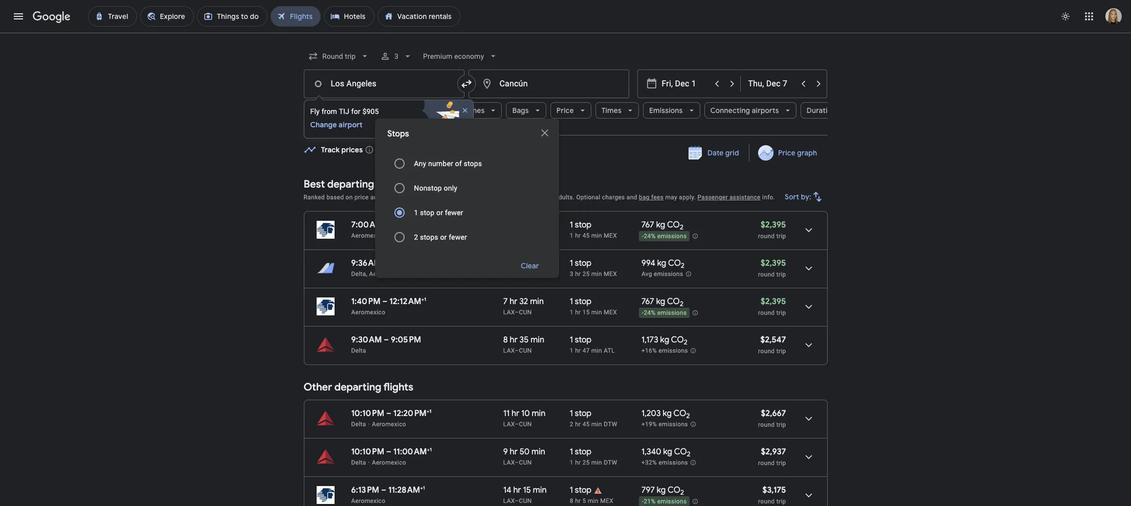 Task type: describe. For each thing, give the bounding box(es) containing it.
767 kg co 2 for 7:00 am
[[642, 220, 684, 232]]

hr inside 1 stop 1 hr 47 min atl
[[575, 347, 581, 355]]

2 for 11 hr 10 min
[[686, 412, 690, 421]]

2 inside 1 stop 2 hr 45 min dtw
[[570, 421, 573, 428]]

11:28 am
[[388, 486, 420, 496]]

trip for 9 hr 50 min
[[776, 460, 786, 467]]

1 up the 8 hr 5 min mex
[[570, 486, 573, 496]]

$2,667
[[761, 409, 786, 419]]

min inside layover (1 of 1) is a 8 hr 5 min overnight layover at mexico city international airport in mexico city. element
[[588, 498, 599, 505]]

45 for 9 hr 50 min
[[583, 421, 590, 428]]

$2,395 for 9 hr 48 min
[[761, 258, 786, 269]]

8 hr 5 min mex
[[570, 498, 613, 505]]

change appearance image
[[1053, 4, 1078, 29]]

11
[[503, 409, 510, 419]]

price for price graph
[[778, 148, 796, 158]]

– inside 9:30 am – 9:05 pm delta
[[384, 335, 389, 345]]

– inside 9 hr 50 min lax – cun
[[515, 459, 519, 467]]

atl
[[604, 347, 615, 355]]

cun for 50
[[519, 459, 532, 467]]

leaves los angeles international airport at 9:30 am on friday, december 1 and arrives at cancun international airport at 9:05 pm on friday, december 1. element
[[351, 335, 421, 345]]

required
[[478, 194, 502, 201]]

-24% emissions for 7:00 am
[[642, 233, 687, 240]]

35
[[520, 335, 529, 345]]

co for 11 hr 10 min
[[674, 409, 686, 419]]

1 down the adults.
[[570, 220, 573, 230]]

– inside 11 hr 10 min lax – cun
[[515, 421, 519, 428]]

hr inside 1 stop 1 hr 15 min mex
[[575, 309, 581, 316]]

bag
[[639, 194, 650, 201]]

21%
[[644, 498, 656, 506]]

co for 9 hr 50 min
[[674, 447, 687, 457]]

co for 8 hr 35 min
[[671, 335, 684, 345]]

1,173 kg co 2
[[642, 335, 688, 347]]

assistance
[[730, 194, 761, 201]]

connecting airports
[[710, 106, 779, 115]]

1 stop or fewer inside popup button
[[381, 106, 432, 115]]

round for 8 hr 35 min
[[758, 348, 775, 355]]

emissions down the "797 kg co 2"
[[657, 498, 687, 506]]

– inside 14 hr 15 min lax – cun
[[515, 498, 519, 505]]

emissions button
[[643, 98, 700, 123]]

Departure time: 9:36 AM. text field
[[351, 258, 381, 269]]

1 down total duration 7 hr 32 min. element
[[570, 309, 573, 316]]

total duration 14 hr 15 min. element
[[503, 486, 570, 497]]

flight details. leaves los angeles international airport at 9:30 am on friday, december 1 and arrives at cancun international airport at 9:05 pm on friday, december 1. image
[[796, 333, 821, 358]]

mex for 1 stop 3 hr 25 min mex
[[604, 271, 617, 278]]

$2,667 round trip
[[758, 409, 786, 429]]

all filters (1)
[[323, 106, 363, 115]]

stops option group
[[387, 151, 547, 250]]

11:00 am
[[393, 447, 427, 457]]

learn more about tracked prices image
[[365, 145, 374, 155]]

sort by: button
[[781, 185, 828, 209]]

-21% emissions
[[642, 498, 687, 506]]

1 stop 2 hr 45 min dtw
[[570, 409, 617, 428]]

total duration 11 hr 10 min. element
[[503, 409, 570, 421]]

2547 US dollars text field
[[760, 335, 786, 345]]

stop for 1 hr 15 min
[[575, 297, 592, 307]]

date grid button
[[681, 144, 747, 162]]

2 inside stops option group
[[414, 233, 418, 241]]

loading results progress bar
[[0, 33, 1131, 35]]

24% for 1:40 pm
[[644, 310, 656, 317]]

1 round from the top
[[758, 233, 775, 240]]

graph
[[797, 148, 817, 158]]

any number of stops
[[414, 160, 482, 168]]

delta inside 9:30 am – 9:05 pm delta
[[351, 347, 366, 355]]

2 fees from the left
[[651, 194, 664, 201]]

1 up layover (1 of 1) is a 1 hr 15 min layover at mexico city international airport in mexico city. element
[[570, 297, 573, 307]]

1 stop 1 hr 47 min atl
[[570, 335, 615, 355]]

Departure time: 1:40 PM. text field
[[351, 297, 380, 307]]

– inside '7 hr 32 min lax – cun'
[[515, 309, 519, 316]]

$905
[[362, 107, 379, 116]]

kg for 11 hr 10 min
[[663, 409, 672, 419]]

layover (1 of 1) is a 1 hr 15 min layover at mexico city international airport in mexico city. element
[[570, 308, 636, 317]]

trip for 8 hr 35 min
[[776, 348, 786, 355]]

emissions
[[649, 106, 683, 115]]

1 $2,395 from the top
[[761, 220, 786, 230]]

times button
[[595, 98, 639, 123]]

1:40 pm – 12:12 am + 1
[[351, 296, 426, 307]]

for inside the fly from tij for $905 change airport
[[351, 107, 361, 116]]

none search field containing stops
[[304, 44, 854, 278]]

emissions down 994 kg co 2
[[654, 271, 683, 278]]

24% for 7:00 am
[[644, 233, 656, 240]]

+ for 12:20 pm
[[427, 408, 429, 415]]

32
[[519, 297, 528, 307]]

stop inside option group
[[420, 209, 435, 217]]

passenger assistance button
[[698, 194, 761, 201]]

Arrival time: 12:20 PM on  Saturday, December 2. text field
[[393, 408, 431, 419]]

2 for 9 hr 48 min
[[681, 262, 685, 270]]

min inside 1 stop 1 hr 15 min mex
[[591, 309, 602, 316]]

1 vertical spatial fewer
[[445, 209, 463, 217]]

other departing flights
[[304, 381, 413, 394]]

2 stops or fewer
[[414, 233, 467, 241]]

passenger
[[698, 194, 728, 201]]

– inside 6:13 pm – 11:28 am + 1
[[381, 486, 386, 496]]

Arrival time: 9:05 PM. text field
[[391, 335, 421, 345]]

1 $2,395 round trip from the top
[[758, 220, 786, 240]]

date
[[707, 148, 723, 158]]

$2,937
[[761, 447, 786, 457]]

Arrival time: 6:04 PM. text field
[[392, 220, 422, 230]]

co for 14 hr 15 min
[[668, 486, 680, 496]]

connecting
[[710, 106, 750, 115]]

apply.
[[679, 194, 696, 201]]

1 stop flight. element for 8 hr 35 min
[[570, 335, 592, 347]]

emissions down "1,340 kg co 2"
[[659, 460, 688, 467]]

Departure time: 7:00 AM. text field
[[351, 220, 383, 230]]

dtw for 1,203
[[604, 421, 617, 428]]

or inside popup button
[[403, 106, 410, 115]]

1 up 1 stop
[[570, 459, 573, 467]]

lax for 11
[[503, 421, 515, 428]]

avg
[[642, 271, 652, 278]]

767 kg co 2 for 1:40 pm
[[642, 297, 684, 309]]

ranked
[[304, 194, 325, 201]]

aeromexico down the 6:13 pm
[[351, 498, 385, 505]]

$2,547
[[760, 335, 786, 345]]

2 for 8 hr 35 min
[[684, 338, 688, 347]]

+ for 11:28 am
[[420, 485, 423, 492]]

trip for 14 hr 15 min
[[776, 498, 786, 505]]

round for 7 hr 32 min
[[758, 310, 775, 317]]

fewer inside popup button
[[412, 106, 432, 115]]

other
[[304, 381, 332, 394]]

date grid
[[707, 148, 739, 158]]

fly from tij for $905 change airport
[[310, 107, 379, 129]]

swap origin and destination. image
[[460, 78, 472, 90]]

1 inside stops option group
[[414, 209, 418, 217]]

12:12 am
[[389, 297, 421, 307]]

hr inside "1 stop 3 hr 25 min mex"
[[575, 271, 581, 278]]

+32% emissions
[[642, 460, 688, 467]]

close dialog image
[[539, 127, 551, 139]]

emissions up 1,173 kg co 2
[[657, 310, 687, 317]]

round for 14 hr 15 min
[[758, 498, 775, 505]]

main menu image
[[12, 10, 25, 23]]

total duration 9 hr 48 min. element
[[503, 258, 570, 270]]

min inside "1 stop 3 hr 25 min mex"
[[591, 271, 602, 278]]

mex for 1 stop 1 hr 15 min mex
[[604, 309, 617, 316]]

Departure text field
[[662, 70, 709, 98]]

2 vertical spatial or
[[440, 233, 447, 241]]

1 stop 3 hr 25 min mex
[[570, 258, 617, 278]]

2 and from the left
[[627, 194, 637, 201]]

aeromexico down "10:10 pm – 12:20 pm + 1"
[[372, 421, 406, 428]]

trip for 11 hr 10 min
[[776, 422, 786, 429]]

flights for other departing flights
[[383, 381, 413, 394]]

may
[[665, 194, 677, 201]]

10:10 pm for 11:00 am
[[351, 447, 384, 457]]

flight details. leaves los angeles international airport at 7:00 am on friday, december 1 and arrives at cancun international airport at 6:04 pm on friday, december 1. image
[[796, 218, 821, 243]]

include
[[456, 194, 477, 201]]

48
[[520, 258, 529, 269]]

aeromexico down "1:40 pm"
[[351, 309, 385, 316]]

Arrival time: 11:00 AM on  Saturday, December 2. text field
[[393, 447, 432, 457]]

min inside 14 hr 15 min lax – cun
[[533, 486, 547, 496]]

flight details. leaves los angeles international airport at 10:10 pm on friday, december 1 and arrives at cancun international airport at 12:20 pm on saturday, december 2. image
[[796, 407, 821, 431]]

total duration 8 hr 35 min. element
[[503, 335, 570, 347]]

Return text field
[[748, 70, 795, 98]]

+19%
[[642, 421, 657, 428]]

hr inside 9 hr 50 min lax – cun
[[510, 447, 518, 457]]

main content containing best departing flights
[[304, 144, 828, 506]]

(1)
[[355, 106, 363, 115]]

none text field inside 'search box'
[[304, 70, 464, 98]]

kg for 14 hr 15 min
[[657, 486, 666, 496]]

kg for 9 hr 48 min
[[657, 258, 666, 269]]

round for 9 hr 48 min
[[758, 271, 775, 278]]

find the best price region
[[304, 144, 828, 170]]

emissions down 1,203 kg co 2 at right bottom
[[659, 421, 688, 428]]

hr inside 1 stop 1 hr 45 min mex
[[575, 232, 581, 239]]

1 down total duration 8 hr 4 min. "element"
[[570, 232, 573, 239]]

emissions down 1,173 kg co 2
[[659, 347, 688, 355]]

best departing flights
[[304, 178, 406, 191]]

convenience
[[383, 194, 419, 201]]

1,340 kg co 2
[[642, 447, 691, 459]]

on
[[346, 194, 353, 201]]

– inside 8 hr 35 min lax – cun
[[515, 347, 519, 355]]

- for 767
[[642, 310, 644, 317]]

layover (1 of 1) is a 2 hr 45 min layover at detroit metropolitan wayne county airport in detroit. element
[[570, 421, 636, 429]]

kg down bag fees button
[[656, 220, 665, 230]]

1 stop flight. element for 9 hr 48 min
[[570, 258, 592, 270]]

1 stop or fewer inside stops option group
[[414, 209, 463, 217]]

1 left the 47
[[570, 347, 573, 355]]

lax for 9
[[503, 459, 515, 467]]

kg for 9 hr 50 min
[[663, 447, 672, 457]]

9 for 9 hr 48 min
[[503, 258, 508, 269]]

cun for 10
[[519, 421, 532, 428]]

1 stop 1 hr 15 min mex
[[570, 297, 617, 316]]

aeromexico inside 9:36 am delta, aeromexico
[[369, 271, 403, 278]]

co for 9 hr 48 min
[[668, 258, 681, 269]]

15 inside 14 hr 15 min lax – cun
[[523, 486, 531, 496]]

3 inside "1 stop 3 hr 25 min mex"
[[570, 271, 573, 278]]

1 and from the left
[[370, 194, 381, 201]]

aeromexico down 7:00 am "text field"
[[351, 232, 385, 239]]

min inside 1 stop 1 hr 47 min atl
[[591, 347, 602, 355]]

+16%
[[642, 347, 657, 355]]

+32%
[[642, 460, 657, 467]]

2937 US dollars text field
[[761, 447, 786, 457]]

2395 US dollars text field
[[761, 220, 786, 230]]

airlines button
[[453, 98, 502, 123]]

1 horizontal spatial 3
[[550, 194, 553, 201]]

10:10 pm – 12:20 pm + 1
[[351, 408, 431, 419]]

9:36 am delta, aeromexico
[[351, 258, 403, 278]]

3175 US dollars text field
[[763, 486, 786, 496]]

avg emissions
[[642, 271, 683, 278]]

hr inside 1 stop 2 hr 45 min dtw
[[575, 421, 581, 428]]

lax for 8
[[503, 347, 515, 355]]

layover (1 of 1) is a 1 hr 47 min layover at hartsfield-jackson atlanta international airport in atlanta. element
[[570, 347, 636, 355]]

emissions up 994 kg co 2
[[657, 233, 687, 240]]

all
[[323, 106, 332, 115]]

kg for 7 hr 32 min
[[656, 297, 665, 307]]

prices include required taxes + fees for 3 adults. optional charges and bag fees may apply. passenger assistance
[[436, 194, 761, 201]]

Departure time: 9:30 AM. text field
[[351, 335, 382, 345]]

1 inside popup button
[[381, 106, 384, 115]]

– inside 1:40 pm – 12:12 am + 1
[[382, 297, 388, 307]]

7 1 stop flight. element from the top
[[570, 486, 592, 497]]

6:13 pm – 11:28 am + 1
[[351, 485, 425, 496]]

tij
[[339, 107, 349, 116]]

stop inside popup button
[[386, 106, 401, 115]]

14 hr 15 min lax – cun
[[503, 486, 547, 505]]

departing for other
[[334, 381, 381, 394]]

total duration 7 hr 32 min. element
[[503, 297, 570, 308]]

leaves los angeles international airport at 10:10 pm on friday, december 1 and arrives at cancun international airport at 12:20 pm on saturday, december 2. element
[[351, 408, 431, 419]]

7 hr 32 min lax – cun
[[503, 297, 544, 316]]

hr inside '7 hr 32 min lax – cun'
[[510, 297, 517, 307]]

min inside 1 stop 1 hr 45 min mex
[[591, 232, 602, 239]]

prices
[[341, 145, 363, 155]]

from
[[322, 107, 337, 116]]

7:00 am
[[351, 220, 383, 230]]

min inside 1 stop 2 hr 45 min dtw
[[591, 421, 602, 428]]

flight details. leaves los angeles international airport at 10:10 pm on friday, december 1 and arrives at cancun international airport at 11:00 am on saturday, december 2. image
[[796, 445, 821, 470]]

+19% emissions
[[642, 421, 688, 428]]

delta for 11:00 am
[[351, 459, 366, 467]]

+ for 12:12 am
[[421, 296, 424, 303]]



Task type: locate. For each thing, give the bounding box(es) containing it.
total duration 9 hr 50 min. element
[[503, 447, 570, 459]]

and left bag
[[627, 194, 637, 201]]

1 vertical spatial $2,395
[[761, 258, 786, 269]]

hr up 1 stop 1 hr 47 min atl
[[575, 309, 581, 316]]

kg up the avg emissions
[[657, 258, 666, 269]]

stops right 'of'
[[464, 160, 482, 168]]

by:
[[801, 192, 811, 202]]

767 down bag fees button
[[642, 220, 654, 230]]

fewer down include
[[449, 233, 467, 241]]

9:36 am
[[351, 258, 381, 269]]

2 24% from the top
[[644, 310, 656, 317]]

1 up 6:04 pm 'text box'
[[414, 209, 418, 217]]

kg up +19% emissions
[[663, 409, 672, 419]]

1 stop flight. element up '5'
[[570, 486, 592, 497]]

leaves los angeles international airport at 7:00 am on friday, december 1 and arrives at cancun international airport at 6:04 pm on friday, december 1. element
[[351, 220, 422, 230]]

25 for 9 hr 50 min
[[583, 459, 590, 467]]

price inside button
[[778, 148, 796, 158]]

14
[[503, 486, 511, 496]]

for left the adults.
[[540, 194, 548, 201]]

9 left 48
[[503, 258, 508, 269]]

1 delta from the top
[[351, 347, 366, 355]]

dtw inside 1 stop 2 hr 45 min dtw
[[604, 421, 617, 428]]

stop for 1 hr 47 min
[[575, 335, 592, 345]]

0 vertical spatial dtw
[[604, 421, 617, 428]]

track prices
[[321, 145, 363, 155]]

None search field
[[304, 44, 854, 278]]

1 stop or fewer button
[[375, 98, 449, 123]]

25 for 9 hr 48 min
[[583, 271, 590, 278]]

round inside $2,667 round trip
[[758, 422, 775, 429]]

1 vertical spatial 15
[[523, 486, 531, 496]]

+ inside 6:13 pm – 11:28 am + 1
[[420, 485, 423, 492]]

1 vertical spatial 25
[[583, 459, 590, 467]]

0 horizontal spatial 8
[[503, 335, 508, 345]]

8 inside 8 hr 35 min lax – cun
[[503, 335, 508, 345]]

stop up layover (1 of 1) is a 1 hr 45 min layover at mexico city international airport in mexico city. element on the top right of the page
[[575, 220, 592, 230]]

stops
[[387, 129, 409, 139]]

2 down 6:04 pm 'text box'
[[414, 233, 418, 241]]

round inside $2,937 round trip
[[758, 460, 775, 467]]

min inside '7 hr 32 min lax – cun'
[[530, 297, 544, 307]]

0 horizontal spatial price
[[556, 106, 574, 115]]

45 inside 1 stop 2 hr 45 min dtw
[[583, 421, 590, 428]]

hr inside the 1 stop 1 hr 25 min dtw
[[575, 459, 581, 467]]

kg inside 1,203 kg co 2
[[663, 409, 672, 419]]

kg inside 1,173 kg co 2
[[660, 335, 669, 345]]

0 vertical spatial -24% emissions
[[642, 233, 687, 240]]

8 for 35
[[503, 335, 508, 345]]

1,203 kg co 2
[[642, 409, 690, 421]]

only
[[444, 184, 457, 192]]

or
[[403, 106, 410, 115], [436, 209, 443, 217], [440, 233, 447, 241]]

round down the $2,547
[[758, 348, 775, 355]]

cun inside 11 hr 10 min lax – cun
[[519, 421, 532, 428]]

1 767 from the top
[[642, 220, 654, 230]]

hr inside 14 hr 15 min lax – cun
[[513, 486, 521, 496]]

2 45 from the top
[[583, 421, 590, 428]]

4 round from the top
[[758, 348, 775, 355]]

departure time: 10:10 pm. text field for 11:00 am
[[351, 447, 384, 457]]

grid
[[725, 148, 739, 158]]

co inside the "797 kg co 2"
[[668, 486, 680, 496]]

1 vertical spatial 10:10 pm
[[351, 447, 384, 457]]

mex inside 1 stop 1 hr 15 min mex
[[604, 309, 617, 316]]

10:10 pm inside 10:10 pm – 11:00 am + 1
[[351, 447, 384, 457]]

1 10:10 pm from the top
[[351, 409, 384, 419]]

co up +16% emissions
[[671, 335, 684, 345]]

dtw left +32%
[[604, 459, 617, 467]]

1 stop or fewer up stops
[[381, 106, 432, 115]]

None text field
[[468, 70, 629, 98]]

trip inside '$2,547 round trip'
[[776, 348, 786, 355]]

2395 us dollars text field left the flight details. leaves los angeles international airport at 1:40 pm on friday, december 1 and arrives at cancun international airport at 12:12 am on saturday, december 2. image
[[761, 297, 786, 307]]

sort
[[785, 192, 799, 202]]

1 horizontal spatial fees
[[651, 194, 664, 201]]

1 vertical spatial departure time: 10:10 pm. text field
[[351, 447, 384, 457]]

flights for best departing flights
[[376, 178, 406, 191]]

kg up '+32% emissions'
[[663, 447, 672, 457]]

round inside "$3,175 round trip"
[[758, 498, 775, 505]]

kg down the avg emissions
[[656, 297, 665, 307]]

3 button
[[376, 44, 417, 69]]

price right the bags popup button
[[556, 106, 574, 115]]

– down total duration 7 hr 32 min. element
[[515, 309, 519, 316]]

1 horizontal spatial for
[[540, 194, 548, 201]]

3 - from the top
[[642, 498, 644, 506]]

flights
[[376, 178, 406, 191], [383, 381, 413, 394]]

5 trip from the top
[[776, 422, 786, 429]]

- for 1,203
[[642, 498, 644, 506]]

3 cun from the top
[[519, 347, 532, 355]]

0 vertical spatial stops
[[464, 160, 482, 168]]

2 horizontal spatial 3
[[570, 271, 573, 278]]

0 horizontal spatial 3
[[394, 52, 398, 60]]

departure time: 10:10 pm. text field for 12:20 pm
[[351, 409, 384, 419]]

0 vertical spatial departing
[[327, 178, 374, 191]]

hr right 14
[[513, 486, 521, 496]]

0 horizontal spatial stops
[[420, 233, 438, 241]]

$2,395 round trip up 2547 us dollars text field
[[758, 297, 786, 317]]

trip down the $2,547
[[776, 348, 786, 355]]

5 round from the top
[[758, 422, 775, 429]]

hr inside 11 hr 10 min lax – cun
[[512, 409, 519, 419]]

$2,395 left flight details. leaves los angeles international airport at 9:36 am on friday, december 1 and arrives at cancun international airport at 10:24 pm on friday, december 1. image at right bottom
[[761, 258, 786, 269]]

hr right 7
[[510, 297, 517, 307]]

flight details. leaves los angeles international airport at 6:13 pm on friday, december 1 and arrives at cancun international airport at 11:28 am on saturday, december 2. image
[[796, 483, 821, 506]]

2 767 from the top
[[642, 297, 654, 307]]

1 up layover (1 of 1) is a 3 hr 25 min layover at mexico city international airport in mexico city. element
[[570, 258, 573, 269]]

2 down the avg emissions
[[680, 300, 684, 309]]

1 vertical spatial departing
[[334, 381, 381, 394]]

Departure time: 10:10 PM. text field
[[351, 409, 384, 419], [351, 447, 384, 457]]

round inside '$2,547 round trip'
[[758, 348, 775, 355]]

2 -24% emissions from the top
[[642, 310, 687, 317]]

1 vertical spatial 767 kg co 2
[[642, 297, 684, 309]]

clear
[[521, 261, 539, 271]]

-24% emissions for 1:40 pm
[[642, 310, 687, 317]]

leaves los angeles international airport at 6:13 pm on friday, december 1 and arrives at cancun international airport at 11:28 am on saturday, december 2. element
[[351, 485, 425, 496]]

24% up "1,173" at the right of page
[[644, 310, 656, 317]]

price
[[556, 106, 574, 115], [778, 148, 796, 158]]

1 25 from the top
[[583, 271, 590, 278]]

0 vertical spatial fewer
[[412, 106, 432, 115]]

3 round from the top
[[758, 310, 775, 317]]

0 vertical spatial departure time: 10:10 pm. text field
[[351, 409, 384, 419]]

price for price
[[556, 106, 574, 115]]

2 trip from the top
[[776, 271, 786, 278]]

$2,395
[[761, 220, 786, 230], [761, 258, 786, 269], [761, 297, 786, 307]]

9:05 pm
[[391, 335, 421, 345]]

5 lax from the top
[[503, 498, 515, 505]]

cun down 35 at the left bottom
[[519, 347, 532, 355]]

close image
[[461, 106, 469, 115]]

1 stop 1 hr 45 min mex
[[570, 220, 617, 239]]

stop for 3 hr 25 min
[[575, 258, 592, 269]]

2 for 7 hr 32 min
[[680, 300, 684, 309]]

2 down the total duration 11 hr 10 min. element
[[570, 421, 573, 428]]

1 vertical spatial dtw
[[604, 459, 617, 467]]

0 vertical spatial price
[[556, 106, 574, 115]]

taxes
[[503, 194, 519, 201]]

1 stop flight. element
[[570, 220, 592, 232], [570, 258, 592, 270], [570, 297, 592, 308], [570, 335, 592, 347], [570, 409, 592, 421], [570, 447, 592, 459], [570, 486, 592, 497]]

co inside 1,203 kg co 2
[[674, 409, 686, 419]]

best
[[304, 178, 325, 191]]

5
[[583, 498, 586, 505]]

mex left avg
[[604, 271, 617, 278]]

25 inside "1 stop 3 hr 25 min mex"
[[583, 271, 590, 278]]

5 cun from the top
[[519, 459, 532, 467]]

6 1 stop flight. element from the top
[[570, 447, 592, 459]]

0 vertical spatial 25
[[583, 271, 590, 278]]

3 $2,395 round trip from the top
[[758, 297, 786, 317]]

1 -24% emissions from the top
[[642, 233, 687, 240]]

times
[[601, 106, 622, 115]]

$2,395 round trip left flight details. leaves los angeles international airport at 7:00 am on friday, december 1 and arrives at cancun international airport at 6:04 pm on friday, december 1. icon
[[758, 220, 786, 240]]

$2,937 round trip
[[758, 447, 786, 467]]

price button
[[550, 98, 591, 123]]

lax for 7
[[503, 309, 515, 316]]

co inside 1,173 kg co 2
[[671, 335, 684, 345]]

cun down 10
[[519, 421, 532, 428]]

layover (1 of 1) is a 8 hr 5 min overnight layover at mexico city international airport in mexico city. element
[[570, 497, 636, 505]]

prices
[[436, 194, 454, 201]]

flight details. leaves los angeles international airport at 9:36 am on friday, december 1 and arrives at cancun international airport at 10:24 pm on friday, december 1. image
[[796, 256, 821, 281]]

8 hr 35 min lax – cun
[[503, 335, 544, 355]]

6:13 pm
[[351, 486, 379, 496]]

- up "1,173" at the right of page
[[642, 310, 644, 317]]

2 dtw from the top
[[604, 459, 617, 467]]

0 vertical spatial 2395 us dollars text field
[[761, 258, 786, 269]]

1 horizontal spatial 8
[[570, 498, 573, 505]]

0 horizontal spatial fees
[[526, 194, 538, 201]]

co for 7 hr 32 min
[[667, 297, 680, 307]]

10:10 pm for 12:20 pm
[[351, 409, 384, 419]]

1 up layover (1 of 1) is a 2 hr 45 min layover at detroit metropolitan wayne county airport in detroit. element at the right bottom of page
[[570, 409, 573, 419]]

sort by:
[[785, 192, 811, 202]]

None text field
[[304, 70, 464, 98]]

1 horizontal spatial price
[[778, 148, 796, 158]]

co up -21% emissions
[[668, 486, 680, 496]]

2 lax from the top
[[503, 347, 515, 355]]

1 up layover (1 of 1) is a 1 hr 47 min layover at hartsfield-jackson atlanta international airport in atlanta. 'element'
[[570, 335, 573, 345]]

Departure time: 6:13 PM. text field
[[351, 486, 379, 496]]

round
[[758, 233, 775, 240], [758, 271, 775, 278], [758, 310, 775, 317], [758, 348, 775, 355], [758, 422, 775, 429], [758, 460, 775, 467], [758, 498, 775, 505]]

trip for 9 hr 48 min
[[776, 271, 786, 278]]

lax for 14
[[503, 498, 515, 505]]

0 horizontal spatial and
[[370, 194, 381, 201]]

delta
[[351, 347, 366, 355], [351, 421, 366, 428], [351, 459, 366, 467]]

stop inside 1 stop 1 hr 45 min mex
[[575, 220, 592, 230]]

lax inside 9 hr 50 min lax – cun
[[503, 459, 515, 467]]

kg inside the "797 kg co 2"
[[657, 486, 666, 496]]

45 inside 1 stop 1 hr 45 min mex
[[583, 232, 590, 239]]

main content
[[304, 144, 828, 506]]

adults.
[[555, 194, 575, 201]]

lax inside 14 hr 15 min lax – cun
[[503, 498, 515, 505]]

departing right other
[[334, 381, 381, 394]]

2 inside 994 kg co 2
[[681, 262, 685, 270]]

any
[[414, 160, 426, 168]]

1 stop flight. element up the 1 stop 1 hr 25 min dtw
[[570, 409, 592, 421]]

fewer left close image
[[412, 106, 432, 115]]

 image
[[368, 421, 370, 428]]

6 cun from the top
[[519, 498, 532, 505]]

1 9 from the top
[[503, 258, 508, 269]]

1 inside 6:13 pm – 11:28 am + 1
[[423, 485, 425, 492]]

4 trip from the top
[[776, 348, 786, 355]]

2 for 14 hr 15 min
[[680, 489, 684, 497]]

2 for 9 hr 50 min
[[687, 450, 691, 459]]

Arrival time: 12:12 AM on  Saturday, December 2. text field
[[389, 296, 426, 307]]

min right the 32
[[530, 297, 544, 307]]

10
[[521, 409, 530, 419]]

min inside 11 hr 10 min lax – cun
[[532, 409, 546, 419]]

co inside "1,340 kg co 2"
[[674, 447, 687, 457]]

stop for 1 hr 25 min
[[575, 447, 592, 457]]

45 for 9 hr 48 min
[[583, 232, 590, 239]]

2 vertical spatial 3
[[570, 271, 573, 278]]

1 stop flight. element down optional
[[570, 220, 592, 232]]

hr inside "9 hr 48 min cun"
[[510, 258, 518, 269]]

dtw up the 1 stop 1 hr 25 min dtw
[[604, 421, 617, 428]]

1,340
[[642, 447, 661, 457]]

3
[[394, 52, 398, 60], [550, 194, 553, 201], [570, 271, 573, 278]]

2 departure time: 10:10 pm. text field from the top
[[351, 447, 384, 457]]

3 $2,395 from the top
[[761, 297, 786, 307]]

bags
[[512, 106, 529, 115]]

0 vertical spatial 15
[[583, 309, 590, 316]]

1 - from the top
[[642, 233, 644, 240]]

hr left 48
[[510, 258, 518, 269]]

stop inside the 1 stop 1 hr 25 min dtw
[[575, 447, 592, 457]]

fees
[[526, 194, 538, 201], [651, 194, 664, 201]]

stop up '5'
[[575, 486, 592, 496]]

hr up 1 stop
[[575, 459, 581, 467]]

trip inside $2,667 round trip
[[776, 422, 786, 429]]

994 kg co 2
[[642, 258, 685, 270]]

min inside 9 hr 50 min lax – cun
[[532, 447, 545, 457]]

price left graph on the right top
[[778, 148, 796, 158]]

5 1 stop flight. element from the top
[[570, 409, 592, 421]]

min inside "9 hr 48 min cun"
[[531, 258, 545, 269]]

9 for 9 hr 50 min
[[503, 447, 508, 457]]

2 inside 1,173 kg co 2
[[684, 338, 688, 347]]

2 inside the "797 kg co 2"
[[680, 489, 684, 497]]

15 right 14
[[523, 486, 531, 496]]

clear button
[[508, 254, 551, 278]]

mex inside "1 stop 3 hr 25 min mex"
[[604, 271, 617, 278]]

1 cun from the top
[[519, 271, 532, 278]]

0 vertical spatial $2,395
[[761, 220, 786, 230]]

0 vertical spatial 10:10 pm
[[351, 409, 384, 419]]

1 stop flight. element for 9 hr 50 min
[[570, 447, 592, 459]]

2 inside 1,203 kg co 2
[[686, 412, 690, 421]]

10:10 pm up the 6:13 pm
[[351, 447, 384, 457]]

1 24% from the top
[[644, 233, 656, 240]]

fees right 'taxes'
[[526, 194, 538, 201]]

delta,
[[351, 271, 367, 278]]

all filters (1) button
[[304, 98, 371, 123]]

4 lax from the top
[[503, 459, 515, 467]]

connecting airports button
[[704, 98, 796, 123]]

10:10 pm inside "10:10 pm – 12:20 pm + 1"
[[351, 409, 384, 419]]

1 stop
[[570, 486, 592, 496]]

– inside 10:10 pm – 11:00 am + 1
[[386, 447, 391, 457]]

1 departure time: 10:10 pm. text field from the top
[[351, 409, 384, 419]]

trip inside $2,937 round trip
[[776, 460, 786, 467]]

1 vertical spatial 1 stop or fewer
[[414, 209, 463, 217]]

cun inside '7 hr 32 min lax – cun'
[[519, 309, 532, 316]]

3 1 stop flight. element from the top
[[570, 297, 592, 308]]

797 kg co 2
[[642, 486, 684, 497]]

stop inside "1 stop 3 hr 25 min mex"
[[575, 258, 592, 269]]

3 delta from the top
[[351, 459, 366, 467]]

– down total duration 8 hr 35 min. element at the bottom
[[515, 347, 519, 355]]

hr left '5'
[[575, 498, 581, 505]]

1 lax from the top
[[503, 309, 515, 316]]

departure time: 10:10 pm. text field inside "leaves los angeles international airport at 10:10 pm on friday, december 1 and arrives at cancun international airport at 11:00 am on saturday, december 2." element
[[351, 447, 384, 457]]

mex for 1 stop 1 hr 45 min mex
[[604, 232, 617, 239]]

leaves los angeles international airport at 1:40 pm on friday, december 1 and arrives at cancun international airport at 12:12 am on saturday, december 2. element
[[351, 296, 426, 307]]

3 lax from the top
[[503, 421, 515, 428]]

8 left 35 at the left bottom
[[503, 335, 508, 345]]

lax inside 8 hr 35 min lax – cun
[[503, 347, 515, 355]]

hr up 1 stop 1 hr 15 min mex
[[575, 271, 581, 278]]

47
[[583, 347, 590, 355]]

of
[[455, 160, 462, 168]]

cun for 15
[[519, 498, 532, 505]]

0 vertical spatial or
[[403, 106, 410, 115]]

based
[[327, 194, 344, 201]]

1 vertical spatial 8
[[570, 498, 573, 505]]

cun for 32
[[519, 309, 532, 316]]

9 inside 9 hr 50 min lax – cun
[[503, 447, 508, 457]]

stop up layover (1 of 1) is a 2 hr 45 min layover at detroit metropolitan wayne county airport in detroit. element at the right bottom of page
[[575, 409, 592, 419]]

charges
[[602, 194, 625, 201]]

cun for 35
[[519, 347, 532, 355]]

1 inside "1 stop 3 hr 25 min mex"
[[570, 258, 573, 269]]

leaves los angeles international airport at 10:10 pm on friday, december 1 and arrives at cancun international airport at 11:00 am on saturday, december 2. element
[[351, 447, 432, 457]]

1 horizontal spatial and
[[627, 194, 637, 201]]

2 1 stop flight. element from the top
[[570, 258, 592, 270]]

1 inside "10:10 pm – 12:20 pm + 1"
[[429, 408, 431, 415]]

Arrival time: 11:28 AM on  Saturday, December 2. text field
[[388, 485, 425, 496]]

0 vertical spatial delta
[[351, 347, 366, 355]]

+ inside 10:10 pm – 11:00 am + 1
[[427, 447, 430, 453]]

8 for 5
[[570, 498, 573, 505]]

2 delta from the top
[[351, 421, 366, 428]]

$3,175 round trip
[[758, 486, 786, 505]]

dtw for 1,340
[[604, 459, 617, 467]]

min up "1 stop 3 hr 25 min mex"
[[591, 232, 602, 239]]

2 9 from the top
[[503, 447, 508, 457]]

round for 11 hr 10 min
[[758, 422, 775, 429]]

1 horizontal spatial stops
[[464, 160, 482, 168]]

1 vertical spatial price
[[778, 148, 796, 158]]

9:30 am – 9:05 pm delta
[[351, 335, 421, 355]]

24% up 994
[[644, 233, 656, 240]]

1 vertical spatial 767
[[642, 297, 654, 307]]

and
[[370, 194, 381, 201], [627, 194, 637, 201]]

2395 us dollars text field left flight details. leaves los angeles international airport at 9:36 am on friday, december 1 and arrives at cancun international airport at 10:24 pm on friday, december 1. image at right bottom
[[761, 258, 786, 269]]

kg for 8 hr 35 min
[[660, 335, 669, 345]]

departing for best
[[327, 178, 374, 191]]

0 vertical spatial 3
[[394, 52, 398, 60]]

1 45 from the top
[[583, 232, 590, 239]]

co
[[667, 220, 680, 230], [668, 258, 681, 269], [667, 297, 680, 307], [671, 335, 684, 345], [674, 409, 686, 419], [674, 447, 687, 457], [668, 486, 680, 496]]

0 vertical spatial 767
[[642, 220, 654, 230]]

co inside 994 kg co 2
[[668, 258, 681, 269]]

stop right $905
[[386, 106, 401, 115]]

price graph button
[[752, 144, 825, 162]]

aeromexico down "leaves los angeles international airport at 10:10 pm on friday, december 1 and arrives at cancun international airport at 11:00 am on saturday, december 2." element
[[372, 459, 406, 467]]

airlines
[[459, 106, 485, 115]]

10:10 pm – 11:00 am + 1
[[351, 447, 432, 457]]

1 vertical spatial for
[[540, 194, 548, 201]]

 image
[[368, 459, 370, 467]]

1
[[381, 106, 384, 115], [414, 209, 418, 217], [570, 220, 573, 230], [570, 232, 573, 239], [570, 258, 573, 269], [424, 296, 426, 303], [570, 297, 573, 307], [570, 309, 573, 316], [570, 335, 573, 345], [570, 347, 573, 355], [429, 408, 431, 415], [570, 409, 573, 419], [430, 447, 432, 453], [570, 447, 573, 457], [570, 459, 573, 467], [423, 485, 425, 492], [570, 486, 573, 496]]

stop up layover (1 of 1) is a 3 hr 25 min layover at mexico city international airport in mexico city. element
[[575, 258, 592, 269]]

1 dtw from the top
[[604, 421, 617, 428]]

stop inside 1 stop 1 hr 15 min mex
[[575, 297, 592, 307]]

1 stop 1 hr 25 min dtw
[[570, 447, 617, 467]]

7 trip from the top
[[776, 498, 786, 505]]

10:10 pm down 'other departing flights'
[[351, 409, 384, 419]]

$2,395 round trip for 7 hr 32 min
[[758, 297, 786, 317]]

1 inside 1 stop 2 hr 45 min dtw
[[570, 409, 573, 419]]

767
[[642, 220, 654, 230], [642, 297, 654, 307]]

1 inside 1:40 pm – 12:12 am + 1
[[424, 296, 426, 303]]

0 horizontal spatial for
[[351, 107, 361, 116]]

1 horizontal spatial 15
[[583, 309, 590, 316]]

total duration 8 hr 4 min. element
[[503, 220, 570, 232]]

min right the 47
[[591, 347, 602, 355]]

1 vertical spatial 2395 us dollars text field
[[761, 297, 786, 307]]

1 trip from the top
[[776, 233, 786, 240]]

min right 14
[[533, 486, 547, 496]]

and right "price"
[[370, 194, 381, 201]]

delta down "10:10 pm – 12:20 pm + 1"
[[351, 421, 366, 428]]

+ for 11:00 am
[[427, 447, 430, 453]]

1 inside 10:10 pm – 11:00 am + 1
[[430, 447, 432, 453]]

layover (1 of 1) is a 3 hr 25 min layover at mexico city international airport in mexico city. element
[[570, 270, 636, 278]]

layover (1 of 1) is a 1 hr 45 min layover at mexico city international airport in mexico city. element
[[570, 232, 636, 240]]

1 vertical spatial $2,395 round trip
[[758, 258, 786, 278]]

2667 US dollars text field
[[761, 409, 786, 419]]

1 stop flight. element for 7 hr 32 min
[[570, 297, 592, 308]]

hr up the 1 stop 1 hr 25 min dtw
[[575, 421, 581, 428]]

trip left the flight details. leaves los angeles international airport at 1:40 pm on friday, december 1 and arrives at cancun international airport at 12:12 am on saturday, december 2. image
[[776, 310, 786, 317]]

stop up layover (1 of 1) is a 1 hr 15 min layover at mexico city international airport in mexico city. element
[[575, 297, 592, 307]]

price inside popup button
[[556, 106, 574, 115]]

1 vertical spatial 24%
[[644, 310, 656, 317]]

2 10:10 pm from the top
[[351, 447, 384, 457]]

2395 us dollars text field for 767
[[761, 297, 786, 307]]

0 vertical spatial flights
[[376, 178, 406, 191]]

1 stop flight. element for 11 hr 10 min
[[570, 409, 592, 421]]

0 vertical spatial 8
[[503, 335, 508, 345]]

1 vertical spatial 3
[[550, 194, 553, 201]]

– right 1:40 pm text field in the left of the page
[[382, 297, 388, 307]]

stop inside 1 stop 2 hr 45 min dtw
[[575, 409, 592, 419]]

+ inside 1:40 pm – 12:12 am + 1
[[421, 296, 424, 303]]

cun inside "9 hr 48 min cun"
[[519, 271, 532, 278]]

cun down the 32
[[519, 309, 532, 316]]

0 vertical spatial 9
[[503, 258, 508, 269]]

cun inside 8 hr 35 min lax – cun
[[519, 347, 532, 355]]

9 hr 48 min cun
[[503, 258, 545, 278]]

mex inside 1 stop 1 hr 45 min mex
[[604, 232, 617, 239]]

2 vertical spatial -
[[642, 498, 644, 506]]

45 up "1 stop 3 hr 25 min mex"
[[583, 232, 590, 239]]

stop for 2 hr 45 min
[[575, 409, 592, 419]]

2 $2,395 round trip from the top
[[758, 258, 786, 278]]

lax inside '7 hr 32 min lax – cun'
[[503, 309, 515, 316]]

min inside the 1 stop 1 hr 25 min dtw
[[591, 459, 602, 467]]

0 vertical spatial $2,395 round trip
[[758, 220, 786, 240]]

airports
[[752, 106, 779, 115]]

–
[[382, 297, 388, 307], [515, 309, 519, 316], [384, 335, 389, 345], [515, 347, 519, 355], [386, 409, 391, 419], [515, 421, 519, 428], [386, 447, 391, 457], [515, 459, 519, 467], [381, 486, 386, 496], [515, 498, 519, 505]]

dtw
[[604, 421, 617, 428], [604, 459, 617, 467]]

4 1 stop flight. element from the top
[[570, 335, 592, 347]]

767 for 1:40 pm
[[642, 297, 654, 307]]

cun down 50
[[519, 459, 532, 467]]

$2,395 round trip for 9 hr 48 min
[[758, 258, 786, 278]]

flight details. leaves los angeles international airport at 1:40 pm on friday, december 1 and arrives at cancun international airport at 12:12 am on saturday, december 2. image
[[796, 295, 821, 319]]

1 vertical spatial delta
[[351, 421, 366, 428]]

9:30 am
[[351, 335, 382, 345]]

round for 9 hr 50 min
[[758, 460, 775, 467]]

2 vertical spatial delta
[[351, 459, 366, 467]]

2 vertical spatial $2,395 round trip
[[758, 297, 786, 317]]

1 vertical spatial or
[[436, 209, 443, 217]]

1 right "12:20 pm"
[[429, 408, 431, 415]]

2 vertical spatial $2,395
[[761, 297, 786, 307]]

15 inside 1 stop 1 hr 15 min mex
[[583, 309, 590, 316]]

1 vertical spatial -24% emissions
[[642, 310, 687, 317]]

stops down 6:04 pm
[[420, 233, 438, 241]]

1 1 stop flight. element from the top
[[570, 220, 592, 232]]

$3,175
[[763, 486, 786, 496]]

departure time: 10:10 pm. text field inside leaves los angeles international airport at 10:10 pm on friday, december 1 and arrives at cancun international airport at 12:20 pm on saturday, december 2. element
[[351, 409, 384, 419]]

2 vertical spatial fewer
[[449, 233, 467, 241]]

– inside "10:10 pm – 12:20 pm + 1"
[[386, 409, 391, 419]]

$2,395 for 7 hr 32 min
[[761, 297, 786, 307]]

dtw inside the 1 stop 1 hr 25 min dtw
[[604, 459, 617, 467]]

delta for 12:20 pm
[[351, 421, 366, 428]]

1 vertical spatial -
[[642, 310, 644, 317]]

50
[[520, 447, 530, 457]]

bag fees button
[[639, 194, 664, 201]]

mex inside layover (1 of 1) is a 8 hr 5 min overnight layover at mexico city international airport in mexico city. element
[[600, 498, 613, 505]]

2 $2,395 from the top
[[761, 258, 786, 269]]

10:10 pm
[[351, 409, 384, 419], [351, 447, 384, 457]]

co down may on the top of the page
[[667, 220, 680, 230]]

0 vertical spatial 45
[[583, 232, 590, 239]]

airport
[[339, 120, 363, 129]]

min right '5'
[[588, 498, 599, 505]]

min right 35 at the left bottom
[[531, 335, 544, 345]]

1 vertical spatial stops
[[420, 233, 438, 241]]

1 vertical spatial 9
[[503, 447, 508, 457]]

1 vertical spatial 45
[[583, 421, 590, 428]]

7 round from the top
[[758, 498, 775, 505]]

1 up layover (1 of 1) is a 1 hr 25 min layover at detroit metropolitan wayne county airport in detroit. element
[[570, 447, 573, 457]]

nonstop only
[[414, 184, 457, 192]]

1 2395 us dollars text field from the top
[[761, 258, 786, 269]]

2 up +16% emissions
[[684, 338, 688, 347]]

change
[[310, 120, 337, 129]]

fly
[[310, 107, 320, 116]]

2 2395 us dollars text field from the top
[[761, 297, 786, 307]]

3 inside popup button
[[394, 52, 398, 60]]

1 vertical spatial flights
[[383, 381, 413, 394]]

None field
[[304, 47, 374, 65], [419, 47, 502, 65], [304, 47, 374, 65], [419, 47, 502, 65]]

2 inside "1,340 kg co 2"
[[687, 450, 691, 459]]

0 vertical spatial 1 stop or fewer
[[381, 106, 432, 115]]

767 kg co 2
[[642, 220, 684, 232], [642, 297, 684, 309]]

trip down 2395 us dollars text box
[[776, 233, 786, 240]]

hr inside 8 hr 35 min lax – cun
[[510, 335, 518, 345]]

stop for 1 hr 45 min
[[575, 220, 592, 230]]

2 cun from the top
[[519, 309, 532, 316]]

2395 us dollars text field for 994
[[761, 258, 786, 269]]

hr right the 11
[[512, 409, 519, 419]]

1 767 kg co 2 from the top
[[642, 220, 684, 232]]

trip down $3,175
[[776, 498, 786, 505]]

0 horizontal spatial 15
[[523, 486, 531, 496]]

cun inside 9 hr 50 min lax – cun
[[519, 459, 532, 467]]

6 round from the top
[[758, 460, 775, 467]]

duration
[[807, 106, 836, 115]]

2 25 from the top
[[583, 459, 590, 467]]

0 vertical spatial -
[[642, 233, 644, 240]]

6 trip from the top
[[776, 460, 786, 467]]

767 for 7:00 am
[[642, 220, 654, 230]]

2 up the avg emissions
[[681, 262, 685, 270]]

8 left '5'
[[570, 498, 573, 505]]

2 767 kg co 2 from the top
[[642, 297, 684, 309]]

2395 US dollars text field
[[761, 258, 786, 269], [761, 297, 786, 307]]

- up 994
[[642, 233, 644, 240]]

layover (1 of 1) is a 1 hr 25 min layover at detroit metropolitan wayne county airport in detroit. element
[[570, 459, 636, 467]]

co up '+32% emissions'
[[674, 447, 687, 457]]

trip down $2,937
[[776, 460, 786, 467]]

min inside 8 hr 35 min lax – cun
[[531, 335, 544, 345]]

11 hr 10 min lax – cun
[[503, 409, 546, 428]]

2 down 'apply.'
[[680, 223, 684, 232]]

0 vertical spatial 767 kg co 2
[[642, 220, 684, 232]]

trip for 7 hr 32 min
[[776, 310, 786, 317]]

2 up -21% emissions
[[680, 489, 684, 497]]

2 - from the top
[[642, 310, 644, 317]]

1 right 11:00 am
[[430, 447, 432, 453]]

– right 6:13 pm text field
[[381, 486, 386, 496]]

4 cun from the top
[[519, 421, 532, 428]]

2 round from the top
[[758, 271, 775, 278]]

0 vertical spatial for
[[351, 107, 361, 116]]

change airport button
[[310, 120, 379, 130]]

1 fees from the left
[[526, 194, 538, 201]]

0 vertical spatial 24%
[[644, 233, 656, 240]]

stop up 6:04 pm 'text box'
[[420, 209, 435, 217]]

3 trip from the top
[[776, 310, 786, 317]]



Task type: vqa. For each thing, say whether or not it's contained in the screenshot.
No-Contact Delivery
no



